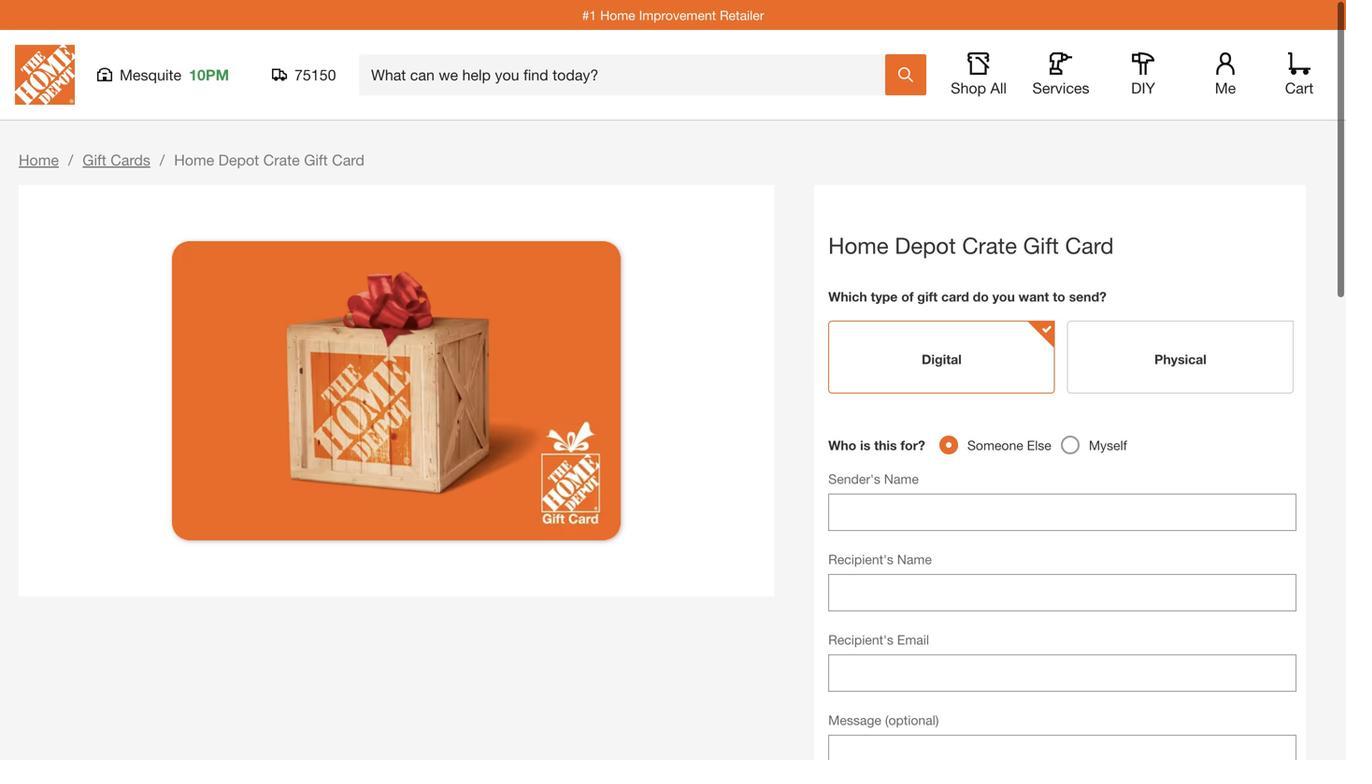 Task type: locate. For each thing, give the bounding box(es) containing it.
2 recipient's from the top
[[828, 632, 894, 647]]

home / gift cards / home depot crate gift card
[[19, 151, 364, 169]]

card
[[941, 289, 969, 304]]

name
[[884, 471, 919, 487], [897, 552, 932, 567]]

1 horizontal spatial depot
[[895, 232, 956, 259]]

want
[[1019, 289, 1049, 304]]

depot up gift on the right top
[[895, 232, 956, 259]]

1 / from the left
[[68, 151, 73, 169]]

which type of gift card do you want to send?
[[828, 289, 1107, 304]]

of
[[901, 289, 914, 304]]

0 vertical spatial card
[[332, 151, 364, 169]]

recipient's for recipient's email
[[828, 632, 894, 647]]

0 horizontal spatial crate
[[263, 151, 300, 169]]

card down 75150
[[332, 151, 364, 169]]

0 horizontal spatial gift
[[83, 151, 106, 169]]

1 horizontal spatial /
[[160, 151, 165, 169]]

Sender's Name text field
[[828, 494, 1297, 531]]

recipient's down sender's
[[828, 552, 894, 567]]

gift
[[917, 289, 938, 304]]

0 horizontal spatial /
[[68, 151, 73, 169]]

0 vertical spatial depot
[[218, 151, 259, 169]]

shop all
[[951, 79, 1007, 97]]

0 horizontal spatial card
[[332, 151, 364, 169]]

0 vertical spatial name
[[884, 471, 919, 487]]

0 vertical spatial recipient's
[[828, 552, 894, 567]]

1 vertical spatial name
[[897, 552, 932, 567]]

gift up want
[[1023, 232, 1059, 259]]

/ right cards
[[160, 151, 165, 169]]

depot down 10pm at the left
[[218, 151, 259, 169]]

me button
[[1196, 52, 1256, 97]]

cards
[[111, 151, 150, 169]]

is
[[860, 438, 871, 453]]

1 horizontal spatial card
[[1065, 232, 1114, 259]]

physical
[[1155, 352, 1207, 367]]

1 vertical spatial depot
[[895, 232, 956, 259]]

home
[[600, 7, 635, 23], [19, 151, 59, 169], [174, 151, 214, 169], [828, 232, 889, 259]]

mesquite
[[120, 66, 181, 84]]

for?
[[901, 438, 925, 453]]

mesquite 10pm
[[120, 66, 229, 84]]

name up email
[[897, 552, 932, 567]]

digital link
[[828, 321, 1055, 394]]

type
[[871, 289, 898, 304]]

recipient's left email
[[828, 632, 894, 647]]

recipient's
[[828, 552, 894, 567], [828, 632, 894, 647]]

recipient's name
[[828, 552, 932, 567]]

#1 home improvement retailer
[[582, 7, 764, 23]]

/
[[68, 151, 73, 169], [160, 151, 165, 169]]

1 vertical spatial card
[[1065, 232, 1114, 259]]

shop
[[951, 79, 986, 97]]

1 recipient's from the top
[[828, 552, 894, 567]]

gift down 75150
[[304, 151, 328, 169]]

else
[[1027, 438, 1052, 453]]

#1
[[582, 7, 597, 23]]

1 horizontal spatial crate
[[962, 232, 1017, 259]]

email
[[897, 632, 929, 647]]

cart
[[1285, 79, 1314, 97]]

75150
[[295, 66, 336, 84]]

1 vertical spatial recipient's
[[828, 632, 894, 647]]

who
[[828, 438, 857, 453]]

send?
[[1069, 289, 1107, 304]]

home right cards
[[174, 151, 214, 169]]

name down 'for?'
[[884, 471, 919, 487]]

message (optional)
[[828, 712, 939, 728]]

1 vertical spatial crate
[[962, 232, 1017, 259]]

shop all button
[[949, 52, 1009, 97]]

2 / from the left
[[160, 151, 165, 169]]

gift
[[83, 151, 106, 169], [304, 151, 328, 169], [1023, 232, 1059, 259]]

home up which at the right of page
[[828, 232, 889, 259]]

crate
[[263, 151, 300, 169], [962, 232, 1017, 259]]

crate up do
[[962, 232, 1017, 259]]

card up send?
[[1065, 232, 1114, 259]]

gift left cards
[[83, 151, 106, 169]]

retailer
[[720, 7, 764, 23]]

card
[[332, 151, 364, 169], [1065, 232, 1114, 259]]

crate down 75150 button
[[263, 151, 300, 169]]

home link
[[19, 151, 59, 169]]

sender's name
[[828, 471, 919, 487]]

/ right home link
[[68, 151, 73, 169]]

depot
[[218, 151, 259, 169], [895, 232, 956, 259]]

0 horizontal spatial depot
[[218, 151, 259, 169]]



Task type: describe. For each thing, give the bounding box(es) containing it.
home left gift cards link
[[19, 151, 59, 169]]

you
[[993, 289, 1015, 304]]

2 horizontal spatial gift
[[1023, 232, 1059, 259]]

home depot crate gift card
[[828, 232, 1114, 259]]

someone
[[967, 438, 1024, 453]]

Recipient's Email email field
[[828, 654, 1297, 692]]

digital
[[922, 352, 962, 367]]

75150 button
[[272, 65, 337, 84]]

name for recipient's name
[[897, 552, 932, 567]]

all
[[991, 79, 1007, 97]]

improvement
[[639, 7, 716, 23]]

do
[[973, 289, 989, 304]]

diy
[[1131, 79, 1155, 97]]

services button
[[1031, 52, 1091, 97]]

Message (optional) text field
[[828, 735, 1297, 760]]

name for sender's name
[[884, 471, 919, 487]]

physical link
[[1067, 321, 1294, 394]]

sender's
[[828, 471, 881, 487]]

0 vertical spatial crate
[[263, 151, 300, 169]]

default image digital image
[[172, 241, 621, 540]]

me
[[1215, 79, 1236, 97]]

message
[[828, 712, 882, 728]]

(optional)
[[885, 712, 939, 728]]

1 horizontal spatial gift
[[304, 151, 328, 169]]

cart link
[[1279, 52, 1320, 97]]

someone else
[[967, 438, 1052, 453]]

to
[[1053, 289, 1066, 304]]

the home depot logo image
[[15, 45, 75, 105]]

myself
[[1089, 438, 1127, 453]]

recipient's for recipient's name
[[828, 552, 894, 567]]

services
[[1033, 79, 1090, 97]]

this
[[874, 438, 897, 453]]

What can we help you find today? search field
[[371, 55, 884, 94]]

10pm
[[189, 66, 229, 84]]

recipient's email
[[828, 632, 929, 647]]

Recipient's Name text field
[[828, 574, 1297, 611]]

gift cards link
[[83, 151, 150, 169]]

which
[[828, 289, 867, 304]]

who is this for?
[[828, 438, 925, 453]]

home right #1
[[600, 7, 635, 23]]

diy button
[[1113, 52, 1173, 97]]



Task type: vqa. For each thing, say whether or not it's contained in the screenshot.
bottom Name
yes



